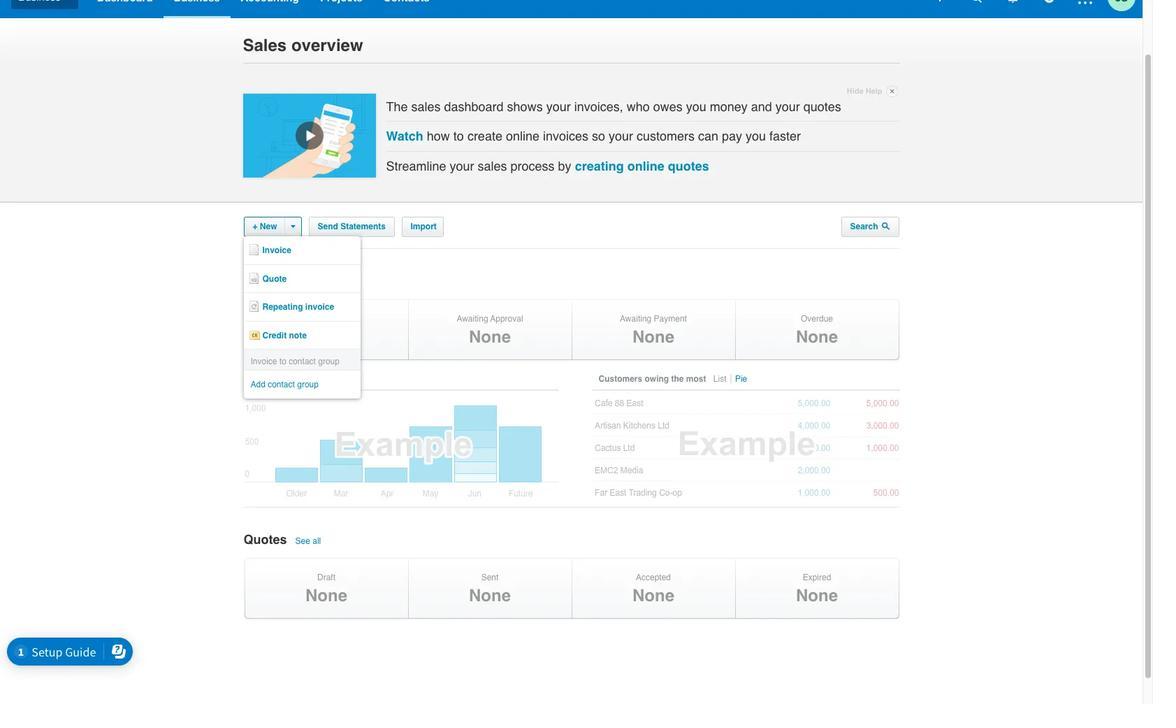 Task type: locate. For each thing, give the bounding box(es) containing it.
0 horizontal spatial svg image
[[936, 0, 945, 1]]

draft none down invoice
[[306, 314, 347, 347]]

awaiting left approval
[[457, 314, 488, 324]]

none down approval
[[469, 327, 511, 347]]

1 vertical spatial draft
[[317, 572, 336, 582]]

awaiting approval none
[[457, 314, 523, 347]]

your right so
[[609, 129, 633, 143]]

hide
[[847, 87, 864, 96]]

customers
[[637, 129, 695, 143]]

draft down all
[[317, 572, 336, 582]]

0 horizontal spatial awaiting
[[457, 314, 488, 324]]

invoice down "+ new" "link"
[[263, 246, 291, 255]]

quotes left hide help link
[[804, 99, 842, 114]]

awaiting left payment
[[620, 314, 652, 324]]

quotes down can
[[668, 159, 709, 173]]

accepted none
[[633, 572, 675, 605]]

all
[[313, 536, 321, 546]]

draft none for approval
[[306, 314, 347, 347]]

quotes
[[804, 99, 842, 114], [668, 159, 709, 173]]

1 draft from the top
[[317, 314, 336, 324]]

note
[[289, 330, 307, 340]]

overdue none
[[796, 314, 838, 347]]

0 vertical spatial you
[[686, 99, 707, 114]]

group
[[318, 357, 340, 366], [297, 380, 319, 390]]

0 horizontal spatial you
[[686, 99, 707, 114]]

see
[[295, 536, 310, 546]]

none inside awaiting payment none
[[633, 327, 675, 347]]

invoice up money
[[251, 357, 277, 366]]

sales
[[411, 99, 441, 114], [478, 159, 507, 173]]

help
[[866, 87, 883, 96]]

invoice
[[263, 246, 291, 255], [251, 357, 277, 366]]

quotes see all
[[244, 532, 321, 547]]

3 svg image from the left
[[1044, 0, 1055, 2]]

1 horizontal spatial svg image
[[1079, 0, 1093, 4]]

in
[[312, 374, 319, 384]]

0 vertical spatial draft
[[317, 314, 336, 324]]

invoice for invoice
[[263, 246, 291, 255]]

invoice to contact group
[[251, 357, 340, 366]]

contact
[[289, 357, 316, 366], [268, 380, 295, 390]]

search link
[[841, 217, 899, 237]]

sales
[[243, 36, 287, 55]]

quote link
[[244, 265, 361, 293]]

none
[[306, 327, 347, 347], [469, 327, 511, 347], [633, 327, 675, 347], [796, 327, 838, 347], [306, 586, 347, 605], [469, 586, 511, 605], [633, 586, 675, 605], [796, 586, 838, 605]]

streamline
[[386, 159, 446, 173]]

2 draft none from the top
[[306, 572, 347, 605]]

awaiting inside awaiting payment none
[[620, 314, 652, 324]]

expired none
[[796, 572, 838, 605]]

online down customers at top right
[[628, 159, 665, 173]]

sales down create
[[478, 159, 507, 173]]

1 vertical spatial quotes
[[668, 159, 709, 173]]

watch
[[386, 129, 424, 143]]

invoices
[[244, 274, 294, 288]]

0 vertical spatial draft none
[[306, 314, 347, 347]]

1 horizontal spatial quotes
[[804, 99, 842, 114]]

sent none
[[469, 572, 511, 605]]

you
[[686, 99, 707, 114], [746, 129, 766, 143]]

invoices,
[[574, 99, 623, 114]]

and
[[751, 99, 772, 114]]

you right owes
[[686, 99, 707, 114]]

2 horizontal spatial svg image
[[1044, 0, 1055, 2]]

the sales dashboard shows your invoices, who owes you money and your quotes
[[386, 99, 842, 114]]

hide help link
[[847, 83, 898, 99]]

your
[[546, 99, 571, 114], [776, 99, 800, 114], [609, 129, 633, 143], [450, 159, 474, 173]]

process
[[511, 159, 555, 173]]

1 horizontal spatial awaiting
[[620, 314, 652, 324]]

none down payment
[[633, 327, 675, 347]]

online
[[506, 129, 540, 143], [628, 159, 665, 173]]

1 vertical spatial online
[[628, 159, 665, 173]]

none down all
[[306, 586, 347, 605]]

accepted
[[636, 572, 671, 582]]

pie
[[735, 374, 748, 384]]

sales right the
[[411, 99, 441, 114]]

1 vertical spatial you
[[746, 129, 766, 143]]

+ new
[[253, 222, 277, 232]]

send statements link
[[309, 217, 395, 237]]

0 vertical spatial online
[[506, 129, 540, 143]]

1 vertical spatial invoice
[[251, 357, 277, 366]]

to right how at the left top of page
[[454, 129, 464, 143]]

draft none down all
[[306, 572, 347, 605]]

pay
[[722, 129, 743, 143]]

1 horizontal spatial to
[[454, 129, 464, 143]]

0 vertical spatial quotes
[[804, 99, 842, 114]]

import
[[411, 222, 437, 232]]

1 horizontal spatial sales
[[478, 159, 507, 173]]

your right and at the right of page
[[776, 99, 800, 114]]

draft none
[[306, 314, 347, 347], [306, 572, 347, 605]]

0 horizontal spatial online
[[506, 129, 540, 143]]

so
[[592, 129, 605, 143]]

online down shows
[[506, 129, 540, 143]]

watch link
[[386, 129, 424, 143]]

0 vertical spatial invoice
[[263, 246, 291, 255]]

list
[[714, 374, 727, 384]]

awaiting inside awaiting approval none
[[457, 314, 488, 324]]

1 vertical spatial to
[[280, 357, 287, 366]]

how
[[427, 129, 450, 143]]

see all link
[[294, 536, 325, 546]]

invoice
[[305, 302, 334, 312]]

approval
[[490, 314, 523, 324]]

1 vertical spatial group
[[297, 380, 319, 390]]

1 horizontal spatial svg image
[[971, 0, 982, 2]]

you right pay
[[746, 129, 766, 143]]

statements
[[341, 222, 386, 232]]

draft down invoice
[[317, 314, 336, 324]]

streamline your sales process by creating online quotes
[[386, 159, 709, 173]]

0 vertical spatial to
[[454, 129, 464, 143]]

shows
[[507, 99, 543, 114]]

awaiting
[[457, 314, 488, 324], [620, 314, 652, 324]]

svg image
[[1009, 0, 1018, 2], [1079, 0, 1093, 4]]

awaiting payment none
[[620, 314, 687, 347]]

0 horizontal spatial svg image
[[1009, 0, 1018, 2]]

draft for approval
[[317, 314, 336, 324]]

1 draft none from the top
[[306, 314, 347, 347]]

quote
[[263, 274, 287, 284]]

awaiting for awaiting payment none
[[620, 314, 652, 324]]

1 vertical spatial draft none
[[306, 572, 347, 605]]

1 horizontal spatial you
[[746, 129, 766, 143]]

none down sent
[[469, 586, 511, 605]]

customers owing the most
[[599, 374, 709, 384]]

0 vertical spatial sales
[[411, 99, 441, 114]]

to
[[454, 129, 464, 143], [280, 357, 287, 366]]

search image
[[882, 222, 891, 230]]

hide help
[[847, 87, 883, 96]]

2 awaiting from the left
[[620, 314, 652, 324]]

money coming in
[[251, 374, 319, 384]]

navigation
[[87, 0, 926, 18]]

import link
[[402, 217, 444, 237]]

to up money coming in at the bottom left of page
[[280, 357, 287, 366]]

customers
[[599, 374, 643, 384]]

1 awaiting from the left
[[457, 314, 488, 324]]

0 horizontal spatial to
[[280, 357, 287, 366]]

2 draft from the top
[[317, 572, 336, 582]]

money
[[710, 99, 748, 114]]

svg image
[[936, 0, 945, 1], [971, 0, 982, 2], [1044, 0, 1055, 2]]



Task type: vqa. For each thing, say whether or not it's contained in the screenshot.
30
no



Task type: describe. For each thing, give the bounding box(es) containing it.
none down overdue
[[796, 327, 838, 347]]

dashboard
[[444, 99, 504, 114]]

faster
[[770, 129, 801, 143]]

0 horizontal spatial quotes
[[668, 159, 709, 173]]

invoice link
[[244, 237, 361, 265]]

2 svg image from the left
[[1079, 0, 1093, 4]]

invoice for invoice to contact group
[[251, 357, 277, 366]]

sent
[[481, 572, 499, 582]]

by
[[558, 159, 572, 173]]

send statements
[[318, 222, 386, 232]]

none down 'expired'
[[796, 586, 838, 605]]

awaiting for awaiting approval none
[[457, 314, 488, 324]]

1 svg image from the left
[[936, 0, 945, 1]]

2 svg image from the left
[[971, 0, 982, 2]]

repeating invoice
[[263, 302, 334, 312]]

the
[[386, 99, 408, 114]]

add
[[251, 380, 266, 390]]

your up invoices
[[546, 99, 571, 114]]

none inside awaiting approval none
[[469, 327, 511, 347]]

expired
[[803, 572, 832, 582]]

creating online quotes link
[[575, 159, 709, 173]]

+
[[253, 222, 258, 232]]

your down create
[[450, 159, 474, 173]]

owing
[[645, 374, 669, 384]]

1 svg image from the left
[[1009, 0, 1018, 2]]

none down the accepted at the bottom of page
[[633, 586, 675, 605]]

credit note
[[263, 330, 307, 340]]

add contact group
[[251, 380, 319, 390]]

create
[[468, 129, 503, 143]]

who
[[627, 99, 650, 114]]

search
[[851, 222, 881, 232]]

0 vertical spatial group
[[318, 357, 340, 366]]

+ new link
[[244, 217, 302, 237]]

payment
[[654, 314, 687, 324]]

pie link
[[734, 374, 751, 384]]

new
[[260, 222, 277, 232]]

credit note link
[[244, 321, 361, 350]]

the
[[672, 374, 684, 384]]

draft none for none
[[306, 572, 347, 605]]

draft for none
[[317, 572, 336, 582]]

money
[[251, 374, 277, 384]]

quotes
[[244, 532, 287, 547]]

owes
[[653, 99, 683, 114]]

list link
[[712, 374, 732, 384]]

overdue
[[801, 314, 833, 324]]

0 horizontal spatial sales
[[411, 99, 441, 114]]

repeating
[[263, 302, 303, 312]]

add contact group link
[[244, 371, 361, 398]]

1 horizontal spatial online
[[628, 159, 665, 173]]

1 vertical spatial contact
[[268, 380, 295, 390]]

credit
[[263, 330, 287, 340]]

watch how to create online invoices so your customers can pay you faster
[[386, 129, 801, 143]]

none down invoice
[[306, 327, 347, 347]]

sales overview
[[243, 36, 363, 55]]

most
[[686, 374, 706, 384]]

0 vertical spatial contact
[[289, 357, 316, 366]]

coming
[[280, 374, 309, 384]]

overview
[[291, 36, 363, 55]]

creating
[[575, 159, 624, 173]]

1 vertical spatial sales
[[478, 159, 507, 173]]

send
[[318, 222, 338, 232]]

can
[[698, 129, 719, 143]]

repeating invoice link
[[244, 293, 361, 321]]

invoices
[[543, 129, 589, 143]]



